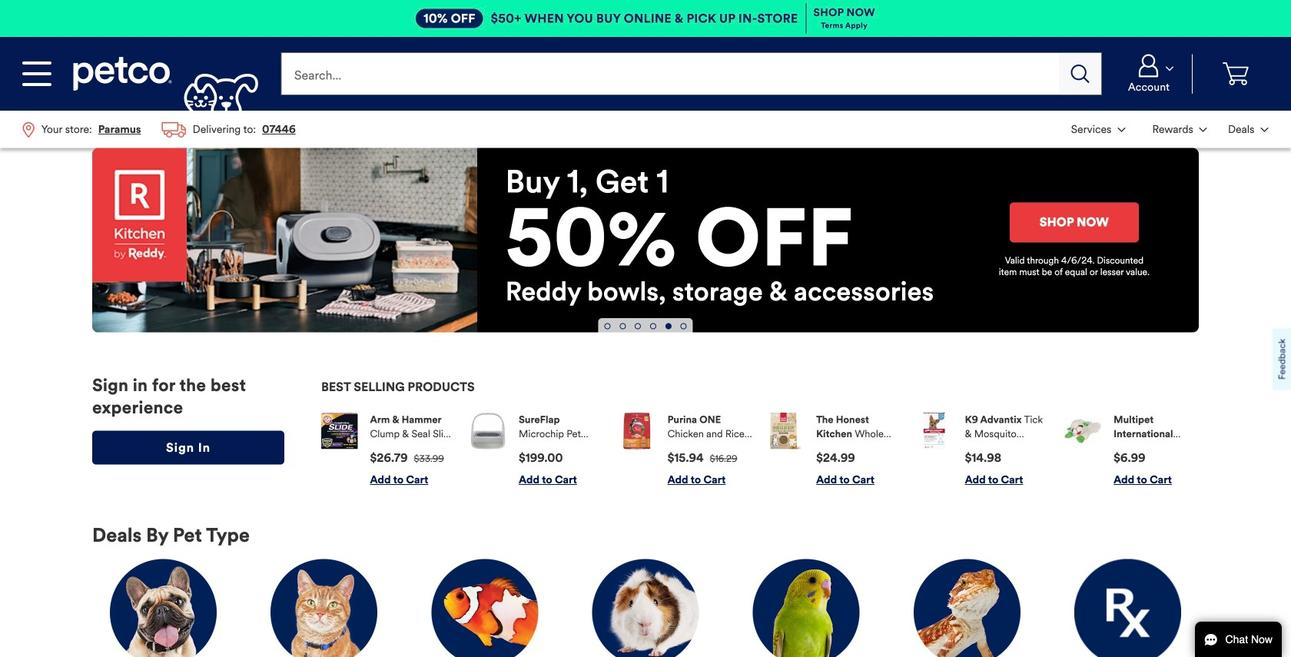 Task type: describe. For each thing, give the bounding box(es) containing it.
3 list item from the left
[[619, 413, 753, 487]]

1 list item from the left
[[321, 413, 455, 487]]

dog deals image
[[110, 559, 217, 657]]

Search search field
[[281, 52, 1060, 95]]



Task type: vqa. For each thing, say whether or not it's contained in the screenshot.
middle of
no



Task type: locate. For each thing, give the bounding box(es) containing it.
search image
[[1072, 65, 1090, 83]]

list item
[[321, 413, 455, 487], [470, 413, 604, 487], [619, 413, 753, 487], [768, 413, 902, 487], [917, 413, 1051, 487], [1065, 413, 1199, 487]]

2 list item from the left
[[470, 413, 604, 487]]

small pet deals image
[[592, 559, 699, 657]]

fish deals image
[[432, 559, 538, 657]]

cat deals image
[[271, 559, 378, 657]]

6 list item from the left
[[1065, 413, 1199, 487]]

bird deals image
[[753, 559, 860, 657]]

5 list item from the left
[[917, 413, 1051, 487]]

reptile deals image
[[914, 559, 1021, 657]]

list
[[12, 111, 306, 148], [1061, 111, 1279, 148], [321, 401, 1199, 499]]

4 list item from the left
[[768, 413, 902, 487]]

pet pharmacy image
[[1075, 559, 1182, 657]]



